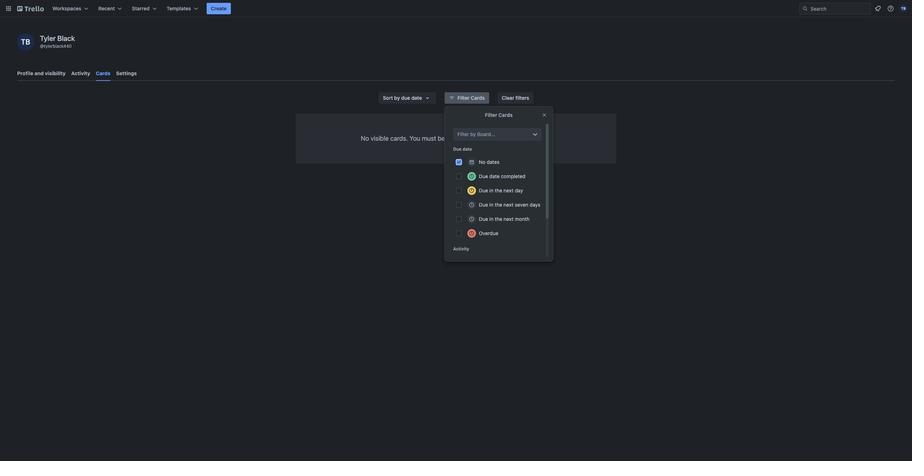 Task type: vqa. For each thing, say whether or not it's contained in the screenshot.
leftmost Ups
no



Task type: locate. For each thing, give the bounding box(es) containing it.
0 vertical spatial in
[[490, 187, 494, 194]]

filter cards inside filter cards button
[[458, 95, 485, 101]]

tyler black @ tylerblack440
[[40, 34, 75, 49]]

filter cards button
[[445, 92, 489, 104]]

it
[[503, 135, 506, 142]]

0 vertical spatial next
[[504, 187, 514, 194]]

cards
[[96, 70, 110, 76], [471, 95, 485, 101], [499, 112, 513, 118]]

card
[[479, 135, 492, 142]]

1 vertical spatial filter
[[485, 112, 497, 118]]

2 vertical spatial the
[[495, 216, 502, 222]]

no dates
[[479, 159, 500, 165]]

due down no dates
[[479, 173, 488, 179]]

by inside popup button
[[394, 95, 400, 101]]

the
[[495, 187, 502, 194], [495, 202, 502, 208], [495, 216, 502, 222]]

no
[[361, 135, 369, 142], [479, 159, 486, 165]]

1 horizontal spatial to
[[508, 135, 514, 142]]

templates button
[[162, 3, 202, 14]]

due down no visible cards. you must be added to a card for it to appear here. on the top of page
[[453, 146, 462, 152]]

added
[[447, 135, 465, 142]]

black
[[57, 34, 75, 42]]

1 vertical spatial no
[[479, 159, 486, 165]]

3 in from the top
[[490, 216, 494, 222]]

due for due in the next day
[[479, 187, 488, 194]]

due in the next month
[[479, 216, 530, 222]]

to right the it
[[508, 135, 514, 142]]

0 horizontal spatial no
[[361, 135, 369, 142]]

due down due date completed on the top of page
[[479, 187, 488, 194]]

0 vertical spatial the
[[495, 187, 502, 194]]

1 horizontal spatial date
[[463, 146, 472, 152]]

recent button
[[94, 3, 126, 14]]

completed
[[501, 173, 526, 179]]

appear
[[515, 135, 535, 142]]

tyler black (tylerblack440) image
[[900, 4, 908, 13], [17, 34, 34, 51]]

1 horizontal spatial by
[[471, 131, 476, 137]]

1 vertical spatial cards
[[471, 95, 485, 101]]

the down due in the next day
[[495, 202, 502, 208]]

0 vertical spatial no
[[361, 135, 369, 142]]

cards link
[[96, 67, 110, 81]]

1 horizontal spatial filter cards
[[485, 112, 513, 118]]

0 vertical spatial filter
[[458, 95, 470, 101]]

1 vertical spatial activity
[[453, 246, 469, 252]]

by left the due
[[394, 95, 400, 101]]

date down dates
[[490, 173, 500, 179]]

clear filters
[[502, 95, 529, 101]]

profile and visibility link
[[17, 67, 66, 80]]

date for due date
[[463, 146, 472, 152]]

due for due in the next seven days
[[479, 202, 488, 208]]

2 horizontal spatial date
[[490, 173, 500, 179]]

in
[[490, 187, 494, 194], [490, 202, 494, 208], [490, 216, 494, 222]]

due
[[401, 95, 410, 101]]

tyler black (tylerblack440) image right open information menu image
[[900, 4, 908, 13]]

1 vertical spatial in
[[490, 202, 494, 208]]

settings
[[116, 70, 137, 76]]

1 horizontal spatial tyler black (tylerblack440) image
[[900, 4, 908, 13]]

0 horizontal spatial by
[[394, 95, 400, 101]]

Search field
[[808, 3, 871, 14]]

workspaces button
[[48, 3, 93, 14]]

the up overdue
[[495, 216, 502, 222]]

1 vertical spatial filter cards
[[485, 112, 513, 118]]

0 vertical spatial filter cards
[[458, 95, 485, 101]]

cards down clear
[[499, 112, 513, 118]]

due up overdue
[[479, 216, 488, 222]]

1 horizontal spatial no
[[479, 159, 486, 165]]

cards right "activity" link
[[96, 70, 110, 76]]

month
[[515, 216, 530, 222]]

0 horizontal spatial activity
[[71, 70, 90, 76]]

create
[[211, 5, 227, 11]]

2 next from the top
[[504, 202, 514, 208]]

tyler black (tylerblack440) image inside primary element
[[900, 4, 908, 13]]

due down due in the next day
[[479, 202, 488, 208]]

1 vertical spatial date
[[463, 146, 472, 152]]

open information menu image
[[888, 5, 895, 12]]

in down due in the next day
[[490, 202, 494, 208]]

2 horizontal spatial cards
[[499, 112, 513, 118]]

starred button
[[128, 3, 161, 14]]

1 vertical spatial by
[[471, 131, 476, 137]]

2 vertical spatial in
[[490, 216, 494, 222]]

settings link
[[116, 67, 137, 80]]

filter inside button
[[458, 95, 470, 101]]

no left visible
[[361, 135, 369, 142]]

the down due date completed on the top of page
[[495, 187, 502, 194]]

0 horizontal spatial filter cards
[[458, 95, 485, 101]]

date down no visible cards. you must be added to a card for it to appear here. on the top of page
[[463, 146, 472, 152]]

1 the from the top
[[495, 187, 502, 194]]

1 in from the top
[[490, 187, 494, 194]]

cards left clear
[[471, 95, 485, 101]]

1 next from the top
[[504, 187, 514, 194]]

a
[[474, 135, 477, 142]]

3 next from the top
[[504, 216, 514, 222]]

the for seven
[[495, 202, 502, 208]]

2 vertical spatial date
[[490, 173, 500, 179]]

by
[[394, 95, 400, 101], [471, 131, 476, 137]]

sort by due date button
[[379, 92, 436, 104]]

due
[[453, 146, 462, 152], [479, 173, 488, 179], [479, 187, 488, 194], [479, 202, 488, 208], [479, 216, 488, 222]]

0 vertical spatial by
[[394, 95, 400, 101]]

to
[[467, 135, 472, 142], [508, 135, 514, 142]]

next left day
[[504, 187, 514, 194]]

tyler black (tylerblack440) image left @
[[17, 34, 34, 51]]

no left dates
[[479, 159, 486, 165]]

0 horizontal spatial to
[[467, 135, 472, 142]]

tyler
[[40, 34, 56, 42]]

0 vertical spatial tyler black (tylerblack440) image
[[900, 4, 908, 13]]

0 vertical spatial activity
[[71, 70, 90, 76]]

in for due in the next month
[[490, 216, 494, 222]]

dates
[[487, 159, 500, 165]]

filter
[[458, 95, 470, 101], [485, 112, 497, 118], [458, 131, 469, 137]]

2 in from the top
[[490, 202, 494, 208]]

next
[[504, 187, 514, 194], [504, 202, 514, 208], [504, 216, 514, 222]]

by for sort
[[394, 95, 400, 101]]

1 horizontal spatial cards
[[471, 95, 485, 101]]

next left month
[[504, 216, 514, 222]]

next left the seven
[[504, 202, 514, 208]]

filter cards
[[458, 95, 485, 101], [485, 112, 513, 118]]

and
[[34, 70, 44, 76]]

starred
[[132, 5, 150, 11]]

date right the due
[[412, 95, 422, 101]]

2 vertical spatial next
[[504, 216, 514, 222]]

3 the from the top
[[495, 216, 502, 222]]

2 the from the top
[[495, 202, 502, 208]]

0 vertical spatial cards
[[96, 70, 110, 76]]

in down due date completed on the top of page
[[490, 187, 494, 194]]

by left card
[[471, 131, 476, 137]]

activity
[[71, 70, 90, 76], [453, 246, 469, 252]]

overdue
[[479, 230, 499, 236]]

0 vertical spatial date
[[412, 95, 422, 101]]

date
[[412, 95, 422, 101], [463, 146, 472, 152], [490, 173, 500, 179]]

in up overdue
[[490, 216, 494, 222]]

@
[[40, 43, 44, 49]]

1 vertical spatial next
[[504, 202, 514, 208]]

workspaces
[[52, 5, 81, 11]]

activity link
[[71, 67, 90, 80]]

visibility
[[45, 70, 66, 76]]

days
[[530, 202, 541, 208]]

1 vertical spatial the
[[495, 202, 502, 208]]

0 horizontal spatial date
[[412, 95, 422, 101]]

clear
[[502, 95, 515, 101]]

0 horizontal spatial tyler black (tylerblack440) image
[[17, 34, 34, 51]]

to left a
[[467, 135, 472, 142]]

no for no visible cards. you must be added to a card for it to appear here.
[[361, 135, 369, 142]]

no for no dates
[[479, 159, 486, 165]]



Task type: describe. For each thing, give the bounding box(es) containing it.
back to home image
[[17, 3, 44, 14]]

due in the next seven days
[[479, 202, 541, 208]]

by for filter
[[471, 131, 476, 137]]

here.
[[537, 135, 551, 142]]

sort
[[383, 95, 393, 101]]

1 horizontal spatial activity
[[453, 246, 469, 252]]

filters
[[516, 95, 529, 101]]

must
[[422, 135, 436, 142]]

no visible cards. you must be added to a card for it to appear here.
[[361, 135, 551, 142]]

due for due in the next month
[[479, 216, 488, 222]]

search image
[[803, 6, 808, 11]]

seven
[[515, 202, 529, 208]]

due in the next day
[[479, 187, 523, 194]]

2 vertical spatial cards
[[499, 112, 513, 118]]

clear filters button
[[498, 92, 534, 104]]

be
[[438, 135, 445, 142]]

due for due date
[[453, 146, 462, 152]]

profile and visibility
[[17, 70, 66, 76]]

visible
[[371, 135, 389, 142]]

day
[[515, 187, 523, 194]]

next for day
[[504, 187, 514, 194]]

for
[[493, 135, 501, 142]]

0 horizontal spatial cards
[[96, 70, 110, 76]]

you
[[410, 135, 420, 142]]

create button
[[207, 3, 231, 14]]

sort by due date
[[383, 95, 422, 101]]

2 to from the left
[[508, 135, 514, 142]]

next for seven
[[504, 202, 514, 208]]

date inside popup button
[[412, 95, 422, 101]]

profile
[[17, 70, 33, 76]]

due for due date completed
[[479, 173, 488, 179]]

board...
[[477, 131, 495, 137]]

0 notifications image
[[874, 4, 883, 13]]

filter by board...
[[458, 131, 495, 137]]

1 to from the left
[[467, 135, 472, 142]]

date for due date completed
[[490, 173, 500, 179]]

due date completed
[[479, 173, 526, 179]]

in for due in the next day
[[490, 187, 494, 194]]

the for day
[[495, 187, 502, 194]]

in for due in the next seven days
[[490, 202, 494, 208]]

templates
[[167, 5, 191, 11]]

cards.
[[390, 135, 408, 142]]

recent
[[98, 5, 115, 11]]

1 vertical spatial tyler black (tylerblack440) image
[[17, 34, 34, 51]]

cards inside button
[[471, 95, 485, 101]]

next for month
[[504, 216, 514, 222]]

2 vertical spatial filter
[[458, 131, 469, 137]]

tylerblack440
[[44, 43, 72, 49]]

the for month
[[495, 216, 502, 222]]

close popover image
[[542, 112, 547, 118]]

primary element
[[0, 0, 912, 17]]

due date
[[453, 146, 472, 152]]



